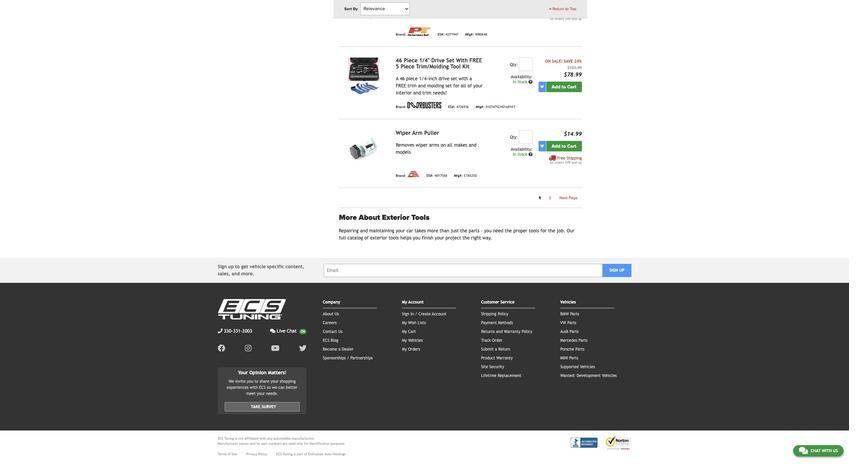 Task type: describe. For each thing, give the bounding box(es) containing it.
meet
[[246, 392, 256, 397]]

finish
[[422, 235, 434, 241]]

2 vertical spatial us
[[834, 449, 839, 454]]

vw
[[561, 321, 567, 326]]

mfg#: cta5250
[[454, 174, 477, 178]]

es#: 4736936
[[449, 105, 469, 109]]

product
[[482, 356, 496, 361]]

parts for bmw parts
[[571, 312, 580, 317]]

2 vertical spatial on
[[550, 161, 554, 164]]

and down $14.99
[[572, 161, 578, 164]]

we
[[229, 380, 234, 384]]

46 piece 1/4" drive set with free 5 piece trim/molding tool kit link
[[396, 57, 483, 70]]

stock for $14.99
[[518, 152, 528, 157]]

1 vertical spatial warranty
[[497, 356, 513, 361]]

es#: for 1/4"
[[449, 105, 456, 109]]

cta5250
[[465, 174, 477, 178]]

all inside removes wiper arms on all makes and models
[[448, 142, 453, 148]]

to left the 'top'
[[566, 6, 569, 11]]

names
[[239, 442, 249, 446]]

parts for mini parts
[[570, 356, 579, 361]]

more
[[428, 228, 439, 234]]

about us
[[323, 312, 339, 317]]

live chat
[[277, 329, 297, 334]]

ecs for ecs tuning is not affiliated with any automobile manufacturers. manufacturer names and/or part numbers are used only for identification purposes.
[[218, 437, 223, 441]]

vehicle
[[250, 264, 266, 270]]

of inside a 46 piece 1/4-inch drive set with a free trim and molding set for all of your interior and trim needs!
[[468, 83, 472, 88]]

your
[[238, 371, 248, 376]]

so
[[267, 386, 271, 390]]

privacy policy link
[[247, 452, 267, 457]]

take survey link
[[225, 403, 300, 412]]

a 46 piece 1/4-inch drive set with a free trim and molding set for all of your interior and trim needs!
[[396, 76, 483, 96]]

submit
[[482, 347, 494, 352]]

wanted:
[[561, 374, 576, 379]]

my cart link
[[402, 330, 416, 335]]

save
[[564, 59, 574, 64]]

the right just
[[461, 228, 468, 234]]

live
[[277, 329, 286, 334]]

five
[[424, 0, 432, 4]]

development
[[577, 374, 601, 379]]

policy for privacy policy
[[258, 453, 267, 457]]

unique
[[433, 0, 447, 4]]

puller
[[425, 130, 440, 136]]

piece right 5
[[401, 63, 415, 70]]

1 vertical spatial shipping
[[567, 156, 582, 161]]

sign up to get vehicle specific content, sales, and more.
[[218, 264, 305, 277]]

stock for on sale!                         save 24%
[[518, 80, 528, 84]]

tuning for part
[[283, 453, 293, 457]]

1 horizontal spatial es#:
[[438, 33, 445, 36]]

in for on sale!                         save 24%
[[513, 80, 517, 84]]

to inside sign up to get vehicle specific content, sales, and more.
[[235, 264, 240, 270]]

phone image
[[218, 329, 223, 334]]

enthusiast auto holdings link
[[309, 452, 346, 457]]

parts for audi parts
[[570, 330, 579, 335]]

with inside ecs tuning is not affiliated with any automobile manufacturers. manufacturer names and/or part numbers are used only for identification purposes.
[[260, 437, 266, 441]]

1 horizontal spatial trim
[[423, 90, 432, 96]]

the right need
[[505, 228, 512, 234]]

project
[[446, 235, 462, 241]]

my account
[[402, 300, 424, 305]]

policy for shipping policy
[[498, 312, 509, 317]]

parts for porsche parts
[[576, 347, 585, 352]]

opinion
[[250, 371, 267, 376]]

inch
[[429, 76, 438, 81]]

needs.
[[266, 392, 278, 397]]

330-
[[224, 329, 233, 334]]

sign for sign up
[[610, 268, 619, 273]]

parts
[[469, 228, 480, 234]]

of inside repairing and maintaining your car takes more than just the parts - you need the proper tools for the job. our full catalog of exterior tools helps you finish your project the right way.
[[365, 235, 369, 241]]

to down $78.99
[[562, 84, 567, 90]]

way.
[[483, 235, 493, 241]]

0 vertical spatial shipping
[[567, 12, 582, 17]]

question circle image for on sale!                         save 24%
[[529, 80, 533, 84]]

become
[[323, 347, 337, 352]]

0 vertical spatial /
[[416, 312, 418, 317]]

cta tools - corporate logo image
[[408, 171, 420, 177]]

sign for sign in / create account
[[402, 312, 410, 317]]

us for contact us
[[339, 330, 343, 335]]

security
[[490, 365, 505, 370]]

es#4017568 - cta5250 - wiper arm puller - removes wiper arms on all makes and models - cta tools - audi bmw volkswagen mercedes benz mini porsche image
[[339, 130, 391, 169]]

mfg#: 010747sch01a01kt
[[476, 105, 516, 109]]

in stock for on sale!                         save 24%
[[513, 80, 529, 84]]

sponsorships / partnerships
[[323, 356, 373, 361]]

product warranty
[[482, 356, 513, 361]]

ecs for ecs blog
[[323, 339, 330, 343]]

partnerships
[[351, 356, 373, 361]]

your up we
[[271, 380, 279, 384]]

tools inside set contains five unique tools for removing internal and external trim and molding fasteners.
[[449, 0, 459, 4]]

1 vertical spatial set
[[446, 83, 452, 88]]

dealer
[[342, 347, 354, 352]]

trim/molding
[[416, 63, 449, 70]]

paginated product list navigation navigation
[[339, 194, 582, 202]]

2 free shipping on orders $49 and up from the top
[[550, 156, 582, 164]]

free inside 46 piece 1/4" drive set with free 5 piece trim/molding tool kit
[[470, 57, 483, 64]]

and right interior
[[414, 90, 421, 96]]

add for the add to cart button related to add to wish list image
[[552, 143, 561, 149]]

1 $49 from the top
[[566, 17, 571, 21]]

sign up button
[[603, 264, 632, 277]]

arm
[[413, 130, 423, 136]]

brand: for 46
[[396, 105, 407, 109]]

1 vertical spatial policy
[[522, 330, 533, 335]]

identification
[[310, 442, 330, 446]]

and down unique
[[435, 6, 443, 11]]

better
[[286, 386, 298, 390]]

1 vertical spatial you
[[413, 235, 421, 241]]

tool
[[451, 63, 461, 70]]

2 vertical spatial cart
[[409, 330, 416, 335]]

ecs for ecs tuning is part of enthusiast auto holdings
[[277, 453, 282, 457]]

0 vertical spatial account
[[409, 300, 424, 305]]

and/or
[[250, 442, 260, 446]]

0 horizontal spatial /
[[347, 356, 350, 361]]

on sale!                         save 24% $103.99 $78.99
[[546, 59, 582, 78]]

with inside a 46 piece 1/4-inch drive set with a free trim and molding set for all of your interior and trim needs!
[[459, 76, 468, 81]]

more about exterior tools
[[339, 213, 430, 222]]

repairing and maintaining your car takes more than just the parts - you need the proper tools for the job. our full catalog of exterior tools helps you finish your project the right way.
[[339, 228, 575, 241]]

careers link
[[323, 321, 337, 326]]

in stock for $14.99
[[513, 152, 529, 157]]

set inside set contains five unique tools for removing internal and external trim and molding fasteners.
[[396, 0, 403, 4]]

audi parts
[[561, 330, 579, 335]]

sign in / create account
[[402, 312, 447, 317]]

a for company
[[339, 347, 341, 352]]

order
[[493, 339, 503, 343]]

1 horizontal spatial about
[[359, 213, 381, 222]]

sales,
[[218, 271, 231, 277]]

for inside repairing and maintaining your car takes more than just the parts - you need the proper tools for the job. our full catalog of exterior tools helps you finish your project the right way.
[[541, 228, 547, 234]]

full
[[339, 235, 346, 241]]

add to wish list image
[[541, 85, 544, 89]]

supported vehicles link
[[561, 365, 596, 370]]

the left right
[[463, 235, 470, 241]]

numbers
[[269, 442, 282, 446]]

take
[[251, 405, 261, 410]]

4736936
[[457, 105, 469, 109]]

for inside a 46 piece 1/4-inch drive set with a free trim and molding set for all of your interior and trim needs!
[[454, 83, 460, 88]]

1 free from the top
[[558, 12, 566, 17]]

set inside 46 piece 1/4" drive set with free 5 piece trim/molding tool kit
[[447, 57, 455, 64]]

instagram logo image
[[245, 345, 252, 353]]

my wish lists
[[402, 321, 426, 326]]

is for not
[[235, 437, 238, 441]]

payment
[[482, 321, 497, 326]]

car
[[407, 228, 414, 234]]

0 horizontal spatial about
[[323, 312, 334, 317]]

mini
[[561, 356, 569, 361]]

supported
[[561, 365, 579, 370]]

1 vertical spatial chat
[[812, 449, 821, 454]]

bmw
[[561, 312, 570, 317]]

availability: for on sale!                         save 24%
[[511, 75, 533, 79]]

us for about us
[[335, 312, 339, 317]]

become a dealer link
[[323, 347, 354, 352]]

cart for the add to cart button for add to wish list icon at the top right of the page
[[568, 84, 577, 90]]

repairing
[[339, 228, 359, 234]]

my for my orders
[[402, 347, 407, 352]]

2 horizontal spatial tools
[[529, 228, 540, 234]]

return to top link
[[550, 6, 577, 12]]

twitter logo image
[[299, 345, 307, 353]]

vehicles up bmw parts link
[[561, 300, 577, 305]]

privacy
[[247, 453, 257, 457]]

sort
[[345, 6, 352, 11]]

create
[[419, 312, 431, 317]]

0 horizontal spatial tools
[[389, 235, 399, 241]]

ecs tuning image
[[218, 300, 286, 320]]

to down $14.99
[[562, 143, 567, 149]]

sign for sign up to get vehicle specific content, sales, and more.
[[218, 264, 227, 270]]

on
[[546, 59, 551, 64]]

terms
[[218, 453, 227, 457]]

replacement
[[498, 374, 522, 379]]

trim for external
[[464, 6, 473, 11]]

5
[[396, 63, 399, 70]]

submit a return link
[[482, 347, 511, 352]]

0 vertical spatial set
[[451, 76, 458, 81]]

audi
[[561, 330, 569, 335]]

wiper
[[396, 130, 411, 136]]

vehicles up orders
[[409, 339, 423, 343]]

all inside a 46 piece 1/4-inch drive set with a free trim and molding set for all of your interior and trim needs!
[[461, 83, 467, 88]]

facebook logo image
[[218, 345, 225, 353]]

comments image for live
[[270, 329, 276, 334]]

0 vertical spatial on
[[550, 17, 554, 21]]

2 horizontal spatial you
[[485, 228, 492, 234]]

experiences
[[227, 386, 249, 390]]

parts for vw parts
[[568, 321, 577, 326]]

ecs inside we invite you to share your shopping experiences with ecs so we can better meet your needs.
[[259, 386, 266, 390]]

ecs blog
[[323, 339, 339, 343]]

contact
[[323, 330, 337, 335]]

mfg#: for 46 piece 1/4" drive set with free 5 piece trim/molding tool kit
[[476, 105, 485, 109]]



Task type: locate. For each thing, give the bounding box(es) containing it.
1 horizontal spatial part
[[297, 453, 303, 457]]

my left wish
[[402, 321, 407, 326]]

customer
[[482, 300, 500, 305]]

/ left create
[[416, 312, 418, 317]]

free
[[470, 57, 483, 64], [396, 83, 407, 88]]

parts for mercedes parts
[[579, 339, 588, 343]]

removes wiper arms on all makes and models
[[396, 142, 477, 155]]

not
[[239, 437, 244, 441]]

2 vertical spatial in
[[411, 312, 414, 317]]

qty: for on sale!                         save 24%
[[510, 62, 518, 67]]

to left get
[[235, 264, 240, 270]]

1 vertical spatial tuning
[[283, 453, 293, 457]]

1 horizontal spatial comments image
[[800, 447, 809, 455]]

all left makes
[[448, 142, 453, 148]]

add to cart down $14.99
[[552, 143, 577, 149]]

returns and warranty policy link
[[482, 330, 533, 335]]

0 horizontal spatial account
[[409, 300, 424, 305]]

1 vertical spatial orders
[[555, 161, 565, 164]]

is for part
[[294, 453, 296, 457]]

privacy policy
[[247, 453, 267, 457]]

sign inside sign up to get vehicle specific content, sales, and more.
[[218, 264, 227, 270]]

2 my from the top
[[402, 321, 407, 326]]

comments image for chat
[[800, 447, 809, 455]]

molding inside a 46 piece 1/4-inch drive set with a free trim and molding set for all of your interior and trim needs!
[[428, 83, 444, 88]]

piece left '1/4"'
[[404, 57, 418, 64]]

3 my from the top
[[402, 330, 407, 335]]

track
[[482, 339, 491, 343]]

2
[[549, 196, 552, 200]]

orders
[[409, 347, 421, 352]]

and inside repairing and maintaining your car takes more than just the parts - you need the proper tools for the job. our full catalog of exterior tools helps you finish your project the right way.
[[360, 228, 368, 234]]

2 free from the top
[[558, 156, 566, 161]]

and inside sign up to get vehicle specific content, sales, and more.
[[232, 271, 240, 277]]

for up external
[[461, 0, 467, 4]]

and right external
[[474, 6, 482, 11]]

internal
[[417, 6, 434, 11]]

add to cart button for add to wish list icon at the top right of the page
[[547, 82, 582, 92]]

on inside removes wiper arms on all makes and models
[[441, 142, 446, 148]]

with
[[459, 76, 468, 81], [250, 386, 258, 390], [260, 437, 266, 441], [823, 449, 833, 454]]

tools
[[449, 0, 459, 4], [529, 228, 540, 234], [389, 235, 399, 241]]

0 vertical spatial es#:
[[438, 33, 445, 36]]

a for customer service
[[495, 347, 498, 352]]

2 $49 from the top
[[566, 161, 571, 164]]

molding
[[396, 13, 413, 18], [428, 83, 444, 88]]

get
[[241, 264, 248, 270]]

1 add from the top
[[552, 84, 561, 90]]

2 brand: from the top
[[396, 105, 407, 109]]

my for my wish lists
[[402, 321, 407, 326]]

orders down return to top link
[[555, 17, 565, 21]]

set
[[451, 76, 458, 81], [446, 83, 452, 88]]

makes
[[454, 142, 468, 148]]

1 vertical spatial trim
[[408, 83, 417, 88]]

46 inside a 46 piece 1/4-inch drive set with a free trim and molding set for all of your interior and trim needs!
[[400, 76, 405, 81]]

you right invite
[[247, 380, 254, 384]]

your opinion matters!
[[238, 371, 287, 376]]

0 vertical spatial us
[[335, 312, 339, 317]]

mfg#: for wiper arm puller
[[454, 174, 463, 178]]

2 add to cart from the top
[[552, 143, 577, 149]]

take survey button
[[225, 403, 300, 412]]

add to cart button
[[547, 82, 582, 92], [547, 141, 582, 152]]

is down used on the bottom left
[[294, 453, 296, 457]]

vehicles
[[561, 300, 577, 305], [409, 339, 423, 343], [581, 365, 596, 370], [603, 374, 617, 379]]

account right create
[[432, 312, 447, 317]]

about
[[359, 213, 381, 222], [323, 312, 334, 317]]

2 vertical spatial es#:
[[427, 174, 434, 178]]

0 horizontal spatial molding
[[396, 13, 413, 18]]

you right -
[[485, 228, 492, 234]]

4 my from the top
[[402, 339, 407, 343]]

molding for fasteners.
[[396, 13, 413, 18]]

tuning down "are"
[[283, 453, 293, 457]]

your up mfg#: 010747sch01a01kt
[[474, 83, 483, 88]]

0 vertical spatial free
[[558, 12, 566, 17]]

2 vertical spatial you
[[247, 380, 254, 384]]

2 add to cart button from the top
[[547, 141, 582, 152]]

1 availability: from the top
[[511, 75, 533, 79]]

arms
[[430, 142, 440, 148]]

0 horizontal spatial you
[[247, 380, 254, 384]]

331-
[[233, 329, 243, 334]]

my for my cart
[[402, 330, 407, 335]]

add right add to wish list image
[[552, 143, 561, 149]]

$49
[[566, 17, 571, 21], [566, 161, 571, 164]]

1 vertical spatial brand:
[[396, 105, 407, 109]]

exterior
[[371, 235, 388, 241]]

free down return to top link
[[558, 12, 566, 17]]

2 horizontal spatial trim
[[464, 6, 473, 11]]

add to cart button down $78.99
[[547, 82, 582, 92]]

sign up
[[610, 268, 625, 273]]

my down my cart
[[402, 339, 407, 343]]

0 vertical spatial free shipping on orders $49 and up
[[550, 12, 582, 21]]

1 my from the top
[[402, 300, 408, 305]]

1 vertical spatial in stock
[[513, 152, 529, 157]]

parts down porsche parts
[[570, 356, 579, 361]]

0 horizontal spatial chat
[[287, 329, 297, 334]]

availability: for $14.99
[[511, 147, 533, 152]]

next
[[560, 196, 568, 200]]

your right meet
[[257, 392, 265, 397]]

0 vertical spatial is
[[235, 437, 238, 441]]

add to cart down $78.99
[[552, 84, 577, 90]]

free shipping on orders $49 and up down $14.99
[[550, 156, 582, 164]]

1 vertical spatial add
[[552, 143, 561, 149]]

ecs left blog
[[323, 339, 330, 343]]

1 horizontal spatial /
[[416, 312, 418, 317]]

1 vertical spatial availability:
[[511, 147, 533, 152]]

tuning for not
[[224, 437, 234, 441]]

0 horizontal spatial es#:
[[427, 174, 434, 178]]

ecs up manufacturer
[[218, 437, 223, 441]]

add to wish list image
[[541, 145, 544, 148]]

ecs left so
[[259, 386, 266, 390]]

part down only
[[297, 453, 303, 457]]

0 vertical spatial qty:
[[510, 62, 518, 67]]

2 horizontal spatial policy
[[522, 330, 533, 335]]

vehicles right development at the bottom right of the page
[[603, 374, 617, 379]]

2 in stock from the top
[[513, 152, 529, 157]]

mfg#: left cta5250
[[454, 174, 463, 178]]

free inside a 46 piece 1/4-inch drive set with a free trim and molding set for all of your interior and trim needs!
[[396, 83, 407, 88]]

2 add from the top
[[552, 143, 561, 149]]

piece
[[407, 76, 418, 81]]

sponsorships
[[323, 356, 346, 361]]

1 vertical spatial us
[[339, 330, 343, 335]]

mini parts
[[561, 356, 579, 361]]

can
[[279, 386, 285, 390]]

add to cart for add to wish list image
[[552, 143, 577, 149]]

brand: left 'performance tool - corporate logo'
[[396, 33, 407, 36]]

warranty down methods
[[504, 330, 521, 335]]

shipping down the 'top'
[[567, 12, 582, 17]]

a right submit
[[495, 347, 498, 352]]

2 qty: from the top
[[510, 135, 518, 140]]

es#: left 4371947
[[438, 33, 445, 36]]

46 right a
[[400, 76, 405, 81]]

molding down inch
[[428, 83, 444, 88]]

0 vertical spatial in stock
[[513, 80, 529, 84]]

0 vertical spatial add to cart
[[552, 84, 577, 90]]

1 vertical spatial molding
[[428, 83, 444, 88]]

the left the job.
[[549, 228, 556, 234]]

next page link
[[556, 194, 582, 202]]

0 vertical spatial tuning
[[224, 437, 234, 441]]

holdings
[[333, 453, 346, 457]]

you down takes
[[413, 235, 421, 241]]

1 horizontal spatial a
[[470, 76, 472, 81]]

set up removing
[[396, 0, 403, 4]]

330-331-2003 link
[[218, 328, 253, 335]]

0 vertical spatial mfg#:
[[466, 33, 474, 36]]

my for my account
[[402, 300, 408, 305]]

with
[[456, 57, 468, 64]]

for down tool
[[454, 83, 460, 88]]

1 stock from the top
[[518, 80, 528, 84]]

None number field
[[520, 58, 533, 71], [520, 130, 533, 144], [520, 58, 533, 71], [520, 130, 533, 144]]

set left with
[[447, 57, 455, 64]]

up inside the sign up button
[[620, 268, 625, 273]]

and down 1/4-
[[418, 83, 426, 88]]

es#: for puller
[[427, 174, 434, 178]]

submit a return
[[482, 347, 511, 352]]

question circle image for $14.99
[[529, 153, 533, 157]]

parts up porsche parts
[[579, 339, 588, 343]]

2 horizontal spatial sign
[[610, 268, 619, 273]]

0 vertical spatial availability:
[[511, 75, 533, 79]]

1 vertical spatial qty:
[[510, 135, 518, 140]]

by
[[353, 6, 358, 11]]

chat with us link
[[794, 446, 845, 457]]

1 question circle image from the top
[[529, 80, 533, 84]]

sign inside button
[[610, 268, 619, 273]]

content,
[[286, 264, 305, 270]]

methods
[[499, 321, 514, 326]]

your inside a 46 piece 1/4-inch drive set with a free trim and molding set for all of your interior and trim needs!
[[474, 83, 483, 88]]

comments image inside live chat link
[[270, 329, 276, 334]]

0 vertical spatial chat
[[287, 329, 297, 334]]

1 horizontal spatial mfg#:
[[466, 33, 474, 36]]

0 vertical spatial in
[[513, 80, 517, 84]]

up inside sign up to get vehicle specific content, sales, and more.
[[228, 264, 234, 270]]

es#4736936 - 010747sch01a01kt - 46 piece 1/4" drive set with free 5 piece trim/molding tool kit - a 46 piece 1/4-inch drive set with a free trim and molding set for all of your interior and trim needs! - doorbusters - audi bmw volkswagen mercedes benz mini porsche image
[[339, 58, 391, 96]]

my up my vehicles link
[[402, 330, 407, 335]]

es#: 4371947
[[438, 33, 459, 36]]

1 horizontal spatial tuning
[[283, 453, 293, 457]]

1 horizontal spatial free
[[470, 57, 483, 64]]

about up maintaining
[[359, 213, 381, 222]]

46
[[396, 57, 403, 64], [400, 76, 405, 81]]

1 vertical spatial $49
[[566, 161, 571, 164]]

add to cart for add to wish list icon at the top right of the page
[[552, 84, 577, 90]]

0 horizontal spatial policy
[[258, 453, 267, 457]]

for inside set contains five unique tools for removing internal and external trim and molding fasteners.
[[461, 0, 467, 4]]

and down the 'top'
[[572, 17, 578, 21]]

1 add to cart button from the top
[[547, 82, 582, 92]]

enthusiast
[[309, 453, 324, 457]]

ecs tuning is not affiliated with any automobile manufacturers. manufacturer names and/or part numbers are used only for identification purposes.
[[218, 437, 346, 446]]

1 vertical spatial about
[[323, 312, 334, 317]]

1 vertical spatial return
[[499, 347, 511, 352]]

1 orders from the top
[[555, 17, 565, 21]]

0 horizontal spatial part
[[261, 442, 268, 446]]

comments image left live
[[270, 329, 276, 334]]

1 add to cart from the top
[[552, 84, 577, 90]]

for down manufacturers.
[[304, 442, 309, 446]]

1
[[539, 196, 541, 200]]

1 horizontal spatial return
[[553, 6, 565, 11]]

es#: left 4017568
[[427, 174, 434, 178]]

1 brand: from the top
[[396, 33, 407, 36]]

exterior
[[382, 213, 410, 222]]

cart for the add to cart button related to add to wish list image
[[568, 143, 577, 149]]

survey
[[262, 405, 276, 410]]

part down any
[[261, 442, 268, 446]]

1 vertical spatial question circle image
[[529, 153, 533, 157]]

trim right external
[[464, 6, 473, 11]]

with inside we invite you to share your shopping experiences with ecs so we can better meet your needs.
[[250, 386, 258, 390]]

es#4371947 - w80648 - composite trim removal tool set - set contains five unique tools for removing internal and external trim and molding fasteners. - performance tool - audi bmw volkswagen mercedes benz mini porsche image
[[339, 0, 391, 25]]

contact us
[[323, 330, 343, 335]]

wanted: development vehicles
[[561, 374, 617, 379]]

0 vertical spatial trim
[[464, 6, 473, 11]]

2 stock from the top
[[518, 152, 528, 157]]

orders
[[555, 17, 565, 21], [555, 161, 565, 164]]

and right makes
[[469, 142, 477, 148]]

my left orders
[[402, 347, 407, 352]]

availability:
[[511, 75, 533, 79], [511, 147, 533, 152]]

add for the add to cart button for add to wish list icon at the top right of the page
[[552, 84, 561, 90]]

ecs inside ecs tuning is not affiliated with any automobile manufacturers. manufacturer names and/or part numbers are used only for identification purposes.
[[218, 437, 223, 441]]

1 horizontal spatial set
[[447, 57, 455, 64]]

a inside a 46 piece 1/4-inch drive set with a free trim and molding set for all of your interior and trim needs!
[[470, 76, 472, 81]]

return right caret up "icon"
[[553, 6, 565, 11]]

0 vertical spatial part
[[261, 442, 268, 446]]

1 free shipping on orders $49 and up from the top
[[550, 12, 582, 21]]

and up the catalog
[[360, 228, 368, 234]]

track order
[[482, 339, 503, 343]]

molding down removing
[[396, 13, 413, 18]]

1 vertical spatial add to cart
[[552, 143, 577, 149]]

$49 down $14.99
[[566, 161, 571, 164]]

in
[[513, 80, 517, 84], [513, 152, 517, 157], [411, 312, 414, 317]]

1 horizontal spatial policy
[[498, 312, 509, 317]]

1 horizontal spatial account
[[432, 312, 447, 317]]

0 vertical spatial 46
[[396, 57, 403, 64]]

and inside removes wiper arms on all makes and models
[[469, 142, 477, 148]]

mfg#: right 4736936 at the right
[[476, 105, 485, 109]]

company
[[323, 300, 341, 305]]

your up helps
[[396, 228, 405, 234]]

all
[[461, 83, 467, 88], [448, 142, 453, 148]]

interior
[[396, 90, 412, 96]]

question circle image
[[529, 80, 533, 84], [529, 153, 533, 157]]

site security
[[482, 365, 505, 370]]

es#: left 4736936 at the right
[[449, 105, 456, 109]]

qty:
[[510, 62, 518, 67], [510, 135, 518, 140]]

2 horizontal spatial a
[[495, 347, 498, 352]]

1 vertical spatial add to cart button
[[547, 141, 582, 152]]

0 vertical spatial all
[[461, 83, 467, 88]]

part
[[261, 442, 268, 446], [297, 453, 303, 457]]

my up my wish lists
[[402, 300, 408, 305]]

all down kit
[[461, 83, 467, 88]]

5 my from the top
[[402, 347, 407, 352]]

0 vertical spatial question circle image
[[529, 80, 533, 84]]

trim inside set contains five unique tools for removing internal and external trim and molding fasteners.
[[464, 6, 473, 11]]

tools right proper
[[529, 228, 540, 234]]

0 vertical spatial brand:
[[396, 33, 407, 36]]

2 availability: from the top
[[511, 147, 533, 152]]

vehicles up 'wanted: development vehicles' link
[[581, 365, 596, 370]]

fasteners.
[[415, 13, 436, 18]]

porsche parts link
[[561, 347, 585, 352]]

of left enthusiast on the left bottom of the page
[[304, 453, 308, 457]]

vw parts link
[[561, 321, 577, 326]]

doorbusters - corporate logo image
[[408, 102, 442, 108]]

terms of use link
[[218, 452, 237, 457]]

part inside ecs tuning is not affiliated with any automobile manufacturers. manufacturer names and/or part numbers are used only for identification purposes.
[[261, 442, 268, 446]]

policy inside privacy policy link
[[258, 453, 267, 457]]

in for $14.99
[[513, 152, 517, 157]]

molding inside set contains five unique tools for removing internal and external trim and molding fasteners.
[[396, 13, 413, 18]]

0 horizontal spatial sign
[[218, 264, 227, 270]]

2 vertical spatial shipping
[[482, 312, 497, 317]]

molding for set
[[428, 83, 444, 88]]

1 vertical spatial on
[[441, 142, 446, 148]]

w80648
[[476, 33, 488, 36]]

my cart
[[402, 330, 416, 335]]

1 horizontal spatial is
[[294, 453, 296, 457]]

youtube logo image
[[271, 345, 280, 353]]

1/4-
[[420, 76, 429, 81]]

parts right bmw
[[571, 312, 580, 317]]

1 vertical spatial es#:
[[449, 105, 456, 109]]

set
[[396, 0, 403, 4], [447, 57, 455, 64]]

returns
[[482, 330, 495, 335]]

0 vertical spatial stock
[[518, 80, 528, 84]]

2 question circle image from the top
[[529, 153, 533, 157]]

0 vertical spatial add
[[552, 84, 561, 90]]

performance tool - corporate logo image
[[408, 27, 431, 36]]

takes
[[415, 228, 426, 234]]

0 vertical spatial policy
[[498, 312, 509, 317]]

parts right vw
[[568, 321, 577, 326]]

comments image
[[270, 329, 276, 334], [800, 447, 809, 455]]

1 vertical spatial stock
[[518, 152, 528, 157]]

add to cart
[[552, 84, 577, 90], [552, 143, 577, 149]]

warranty up security at the right bottom of page
[[497, 356, 513, 361]]

0 vertical spatial warranty
[[504, 330, 521, 335]]

comments image inside chat with us link
[[800, 447, 809, 455]]

ecs tuning is part of enthusiast auto holdings
[[277, 453, 346, 457]]

0 vertical spatial return
[[553, 6, 565, 11]]

1 vertical spatial free
[[558, 156, 566, 161]]

free shipping on orders $49 and up down the return to top
[[550, 12, 582, 21]]

3 brand: from the top
[[396, 174, 407, 178]]

to left share
[[255, 380, 259, 384]]

2 horizontal spatial mfg#:
[[476, 105, 485, 109]]

2 orders from the top
[[555, 161, 565, 164]]

brand: down interior
[[396, 105, 407, 109]]

trim up doorbusters - corporate logo
[[423, 90, 432, 96]]

my orders link
[[402, 347, 421, 352]]

brand: for wiper
[[396, 174, 407, 178]]

free up interior
[[396, 83, 407, 88]]

set down drive
[[446, 83, 452, 88]]

1 vertical spatial free shipping on orders $49 and up
[[550, 156, 582, 164]]

1 vertical spatial comments image
[[800, 447, 809, 455]]

removing
[[396, 6, 416, 11]]

0 vertical spatial $49
[[566, 17, 571, 21]]

site security link
[[482, 365, 505, 370]]

about up careers
[[323, 312, 334, 317]]

add to cart button for add to wish list image
[[547, 141, 582, 152]]

a left dealer
[[339, 347, 341, 352]]

for inside ecs tuning is not affiliated with any automobile manufacturers. manufacturer names and/or part numbers are used only for identification purposes.
[[304, 442, 309, 446]]

tools up external
[[449, 0, 459, 4]]

tuning inside ecs tuning is not affiliated with any automobile manufacturers. manufacturer names and/or part numbers are used only for identification purposes.
[[224, 437, 234, 441]]

0 horizontal spatial return
[[499, 347, 511, 352]]

removes
[[396, 142, 415, 148]]

caret up image
[[550, 7, 552, 11]]

porsche parts
[[561, 347, 585, 352]]

of left the use
[[228, 453, 231, 457]]

1 in stock from the top
[[513, 80, 529, 84]]

2 vertical spatial trim
[[423, 90, 432, 96]]

parts up mercedes parts link
[[570, 330, 579, 335]]

of right the catalog
[[365, 235, 369, 241]]

0 horizontal spatial tuning
[[224, 437, 234, 441]]

to inside we invite you to share your shopping experiences with ecs so we can better meet your needs.
[[255, 380, 259, 384]]

my for my vehicles
[[402, 339, 407, 343]]

your down than
[[435, 235, 445, 241]]

of down kit
[[468, 83, 472, 88]]

add right add to wish list icon at the top right of the page
[[552, 84, 561, 90]]

and up order
[[497, 330, 503, 335]]

free down $14.99
[[558, 156, 566, 161]]

mfg#: left w80648
[[466, 33, 474, 36]]

1 horizontal spatial all
[[461, 83, 467, 88]]

$78.99
[[565, 71, 582, 78]]

1 qty: from the top
[[510, 62, 518, 67]]

trim for free
[[408, 83, 417, 88]]

qty: for $14.99
[[510, 135, 518, 140]]

to
[[566, 6, 569, 11], [562, 84, 567, 90], [562, 143, 567, 149], [235, 264, 240, 270], [255, 380, 259, 384]]

ecs down numbers
[[277, 453, 282, 457]]

46 up a
[[396, 57, 403, 64]]

-
[[481, 228, 483, 234]]

46 inside 46 piece 1/4" drive set with free 5 piece trim/molding tool kit
[[396, 57, 403, 64]]

wanted: development vehicles link
[[561, 374, 617, 379]]

1 vertical spatial set
[[447, 57, 455, 64]]

cart down wish
[[409, 330, 416, 335]]

set right drive
[[451, 76, 458, 81]]

account up 'sign in / create account'
[[409, 300, 424, 305]]

return down order
[[499, 347, 511, 352]]

2 horizontal spatial es#:
[[449, 105, 456, 109]]

ecs blog link
[[323, 339, 339, 343]]

0 horizontal spatial comments image
[[270, 329, 276, 334]]

$14.99
[[565, 131, 582, 137]]

Email email field
[[324, 264, 603, 277]]

0 horizontal spatial is
[[235, 437, 238, 441]]

you inside we invite you to share your shopping experiences with ecs so we can better meet your needs.
[[247, 380, 254, 384]]

is inside ecs tuning is not affiliated with any automobile manufacturers. manufacturer names and/or part numbers are used only for identification purposes.
[[235, 437, 238, 441]]

tools left helps
[[389, 235, 399, 241]]

tuning up manufacturer
[[224, 437, 234, 441]]

0 vertical spatial cart
[[568, 84, 577, 90]]

set contains five unique tools for removing internal and external trim and molding fasteners.
[[396, 0, 482, 18]]



Task type: vqa. For each thing, say whether or not it's contained in the screenshot.
Add to Cart to the top
yes



